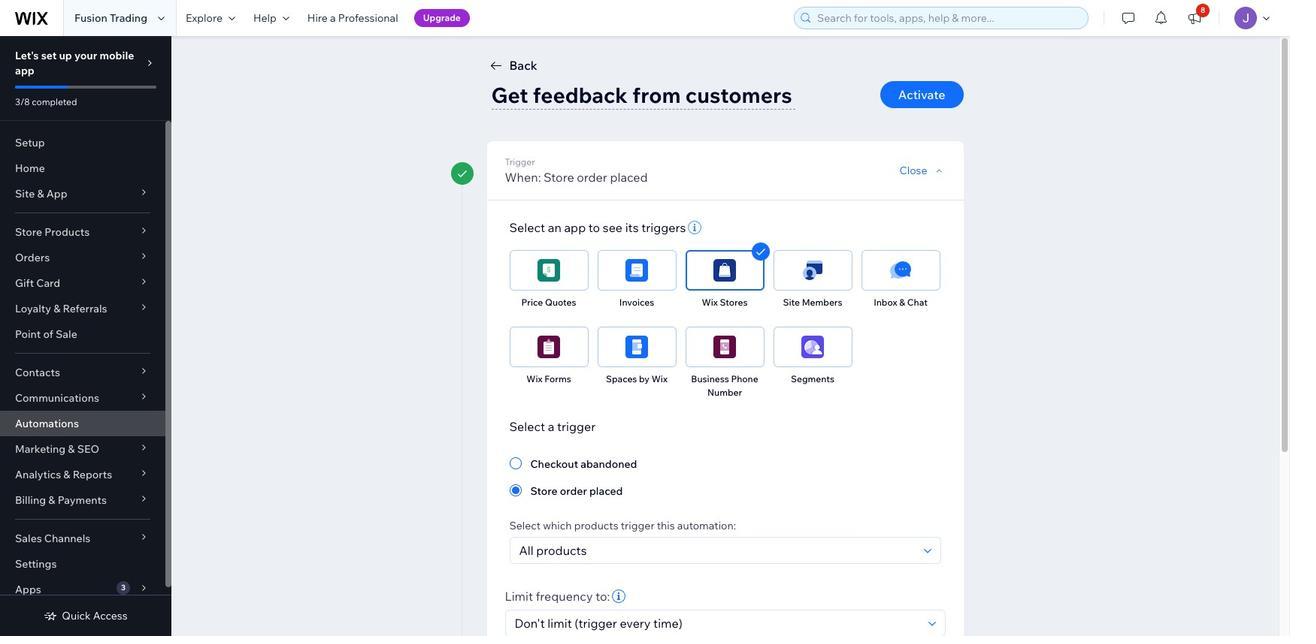 Task type: locate. For each thing, give the bounding box(es) containing it.
placed
[[610, 170, 648, 185], [590, 485, 623, 499]]

close button
[[900, 164, 946, 177]]

hire a professional link
[[298, 0, 407, 36]]

0 horizontal spatial wix
[[527, 374, 543, 385]]

hire a professional
[[307, 11, 398, 25]]

& for inbox
[[900, 297, 906, 308]]

access
[[93, 610, 128, 623]]

wix right by
[[652, 374, 668, 385]]

1 horizontal spatial icon image
[[890, 259, 912, 282]]

get feedback from customers
[[491, 82, 792, 108]]

site down home at the left
[[15, 187, 35, 201]]

store inside option group
[[531, 485, 558, 499]]

site for site & app
[[15, 187, 35, 201]]

icon image up site members
[[802, 259, 824, 282]]

business phone number
[[691, 374, 759, 399]]

& inside popup button
[[53, 302, 60, 316]]

a right the hire
[[330, 11, 336, 25]]

point of sale
[[15, 328, 77, 341]]

store products
[[15, 226, 90, 239]]

0 vertical spatial placed
[[610, 170, 648, 185]]

category image for wix stores
[[714, 259, 736, 282]]

of
[[43, 328, 53, 341]]

1 horizontal spatial trigger
[[621, 520, 655, 533]]

category image
[[626, 259, 648, 282], [714, 259, 736, 282], [538, 336, 560, 359], [802, 336, 824, 359]]

category image for wix forms
[[538, 336, 560, 359]]

site members
[[783, 297, 843, 308]]

setup link
[[0, 130, 165, 156]]

1 vertical spatial select
[[509, 420, 545, 435]]

select
[[509, 220, 545, 235], [509, 420, 545, 435], [509, 520, 541, 533]]

by
[[639, 374, 650, 385]]

1 horizontal spatial a
[[548, 420, 555, 435]]

0 horizontal spatial trigger
[[557, 420, 596, 435]]

0 vertical spatial a
[[330, 11, 336, 25]]

category image up wix forms
[[538, 336, 560, 359]]

site
[[15, 187, 35, 201], [783, 297, 800, 308]]

2 icon image from the left
[[890, 259, 912, 282]]

professional
[[338, 11, 398, 25]]

category image up wix stores
[[714, 259, 736, 282]]

store for store order placed
[[531, 485, 558, 499]]

2 vertical spatial select
[[509, 520, 541, 533]]

loyalty
[[15, 302, 51, 316]]

1 vertical spatial placed
[[590, 485, 623, 499]]

a up checkout
[[548, 420, 555, 435]]

wix left stores on the right top
[[702, 297, 718, 308]]

0 horizontal spatial a
[[330, 11, 336, 25]]

icon image
[[802, 259, 824, 282], [890, 259, 912, 282]]

category image up the business
[[714, 336, 736, 359]]

0 vertical spatial app
[[15, 64, 34, 77]]

& right billing
[[48, 494, 55, 508]]

upgrade button
[[414, 9, 470, 27]]

category image for business
[[714, 336, 736, 359]]

trigger up checkout abandoned
[[557, 420, 596, 435]]

category image up segments
[[802, 336, 824, 359]]

3 select from the top
[[509, 520, 541, 533]]

store for store products
[[15, 226, 42, 239]]

category image up the spaces by wix at bottom
[[626, 336, 648, 359]]

app
[[46, 187, 67, 201]]

completed
[[32, 96, 77, 108]]

sales channels
[[15, 532, 90, 546]]

help
[[253, 11, 277, 25]]

0 vertical spatial site
[[15, 187, 35, 201]]

point
[[15, 328, 41, 341]]

3/8
[[15, 96, 30, 108]]

app left to
[[564, 220, 586, 235]]

& for loyalty
[[53, 302, 60, 316]]

quick
[[62, 610, 91, 623]]

trigger left the this on the bottom of the page
[[621, 520, 655, 533]]

store down checkout
[[531, 485, 558, 499]]

option group containing checkout abandoned
[[509, 455, 941, 500]]

store up orders
[[15, 226, 42, 239]]

seo
[[77, 443, 99, 456]]

gift card button
[[0, 271, 165, 296]]

activate button
[[880, 81, 964, 108]]

1 vertical spatial a
[[548, 420, 555, 435]]

which
[[543, 520, 572, 533]]

store right when:
[[544, 170, 574, 185]]

reports
[[73, 468, 112, 482]]

placed inside trigger when: store order placed
[[610, 170, 648, 185]]

1 icon image from the left
[[802, 259, 824, 282]]

Search for tools, apps, help & more... field
[[813, 8, 1084, 29]]

& left the seo
[[68, 443, 75, 456]]

icon image up inbox & chat
[[890, 259, 912, 282]]

automation:
[[677, 520, 736, 533]]

a inside hire a professional "link"
[[330, 11, 336, 25]]

inbox & chat
[[874, 297, 928, 308]]

checkout abandoned
[[531, 458, 637, 471]]

1 vertical spatial site
[[783, 297, 800, 308]]

category image up invoices
[[626, 259, 648, 282]]

mobile
[[100, 49, 134, 62]]

select for select which products trigger this automation:
[[509, 520, 541, 533]]

& left chat
[[900, 297, 906, 308]]

select left an
[[509, 220, 545, 235]]

invoices
[[619, 297, 654, 308]]

1 vertical spatial app
[[564, 220, 586, 235]]

site left members
[[783, 297, 800, 308]]

forms
[[545, 374, 571, 385]]

1 horizontal spatial site
[[783, 297, 800, 308]]

3
[[121, 584, 126, 593]]

phone
[[731, 374, 759, 385]]

1 vertical spatial store
[[15, 226, 42, 239]]

placed up its
[[610, 170, 648, 185]]

wix left forms
[[527, 374, 543, 385]]

app down the let's
[[15, 64, 34, 77]]

0 horizontal spatial site
[[15, 187, 35, 201]]

when:
[[505, 170, 541, 185]]

0 horizontal spatial app
[[15, 64, 34, 77]]

None field
[[510, 611, 924, 637]]

quick access button
[[44, 610, 128, 623]]

1 vertical spatial trigger
[[621, 520, 655, 533]]

products
[[45, 226, 90, 239]]

2 horizontal spatial category image
[[714, 336, 736, 359]]

trigger when: store order placed
[[505, 156, 648, 185]]

1 horizontal spatial category image
[[626, 336, 648, 359]]

price
[[522, 297, 543, 308]]

wix
[[702, 297, 718, 308], [527, 374, 543, 385], [652, 374, 668, 385]]

sales
[[15, 532, 42, 546]]

get
[[491, 82, 528, 108]]

trigger
[[557, 420, 596, 435], [621, 520, 655, 533]]

up
[[59, 49, 72, 62]]

category image up price quotes
[[538, 259, 560, 282]]

1 horizontal spatial app
[[564, 220, 586, 235]]

8
[[1201, 5, 1206, 15]]

analytics & reports button
[[0, 462, 165, 488]]

a for select
[[548, 420, 555, 435]]

2 vertical spatial store
[[531, 485, 558, 499]]

billing & payments button
[[0, 488, 165, 514]]

& inside popup button
[[63, 468, 70, 482]]

order down checkout abandoned
[[560, 485, 587, 499]]

0 horizontal spatial category image
[[538, 259, 560, 282]]

& inside "dropdown button"
[[48, 494, 55, 508]]

select for select an app to see its triggers
[[509, 220, 545, 235]]

select left 'which'
[[509, 520, 541, 533]]

2 horizontal spatial wix
[[702, 297, 718, 308]]

0 vertical spatial select
[[509, 220, 545, 235]]

communications
[[15, 392, 99, 405]]

category image
[[538, 259, 560, 282], [626, 336, 648, 359], [714, 336, 736, 359]]

option group
[[509, 455, 941, 500]]

store
[[544, 170, 574, 185], [15, 226, 42, 239], [531, 485, 558, 499]]

site inside dropdown button
[[15, 187, 35, 201]]

placed down abandoned
[[590, 485, 623, 499]]

app
[[15, 64, 34, 77], [564, 220, 586, 235]]

order up to
[[577, 170, 607, 185]]

upgrade
[[423, 12, 461, 23]]

0 vertical spatial store
[[544, 170, 574, 185]]

category image for price
[[538, 259, 560, 282]]

1 select from the top
[[509, 220, 545, 235]]

& left reports
[[63, 468, 70, 482]]

0 horizontal spatial icon image
[[802, 259, 824, 282]]

billing & payments
[[15, 494, 107, 508]]

2 select from the top
[[509, 420, 545, 435]]

gift card
[[15, 277, 60, 290]]

feedback
[[533, 82, 628, 108]]

store order placed
[[531, 485, 623, 499]]

& left the app
[[37, 187, 44, 201]]

select up checkout
[[509, 420, 545, 435]]

store inside "store products" popup button
[[15, 226, 42, 239]]

site & app button
[[0, 181, 165, 207]]

0 vertical spatial order
[[577, 170, 607, 185]]

& inside dropdown button
[[68, 443, 75, 456]]

& inside dropdown button
[[37, 187, 44, 201]]

icon image for &
[[890, 259, 912, 282]]

apps
[[15, 584, 41, 597]]

& for billing
[[48, 494, 55, 508]]

& right "loyalty"
[[53, 302, 60, 316]]

let's set up your mobile app
[[15, 49, 134, 77]]

payments
[[58, 494, 107, 508]]



Task type: describe. For each thing, give the bounding box(es) containing it.
app inside let's set up your mobile app
[[15, 64, 34, 77]]

marketing
[[15, 443, 66, 456]]

communications button
[[0, 386, 165, 411]]

Select which products trigger this automation: field
[[515, 538, 919, 564]]

analytics
[[15, 468, 61, 482]]

& for marketing
[[68, 443, 75, 456]]

set
[[41, 49, 57, 62]]

spaces by wix
[[606, 374, 668, 385]]

triggers
[[642, 220, 686, 235]]

referrals
[[63, 302, 107, 316]]

3/8 completed
[[15, 96, 77, 108]]

an
[[548, 220, 562, 235]]

price quotes
[[522, 297, 576, 308]]

products
[[574, 520, 619, 533]]

billing
[[15, 494, 46, 508]]

close
[[900, 164, 928, 177]]

a for hire
[[330, 11, 336, 25]]

let's
[[15, 49, 39, 62]]

see
[[603, 220, 623, 235]]

fusion
[[74, 11, 107, 25]]

select for select a trigger
[[509, 420, 545, 435]]

1 vertical spatial order
[[560, 485, 587, 499]]

back
[[509, 58, 538, 73]]

automations link
[[0, 411, 165, 437]]

channels
[[44, 532, 90, 546]]

loyalty & referrals button
[[0, 296, 165, 322]]

site for site members
[[783, 297, 800, 308]]

analytics & reports
[[15, 468, 112, 482]]

settings link
[[0, 552, 165, 578]]

back button
[[487, 56, 538, 74]]

order inside trigger when: store order placed
[[577, 170, 607, 185]]

automations
[[15, 417, 79, 431]]

limit
[[505, 590, 533, 605]]

orders
[[15, 251, 50, 265]]

business
[[691, 374, 729, 385]]

to
[[589, 220, 600, 235]]

wix stores
[[702, 297, 748, 308]]

explore
[[186, 11, 223, 25]]

sidebar element
[[0, 36, 171, 637]]

category image for spaces
[[626, 336, 648, 359]]

store products button
[[0, 220, 165, 245]]

help button
[[244, 0, 298, 36]]

home
[[15, 162, 45, 175]]

0 vertical spatial trigger
[[557, 420, 596, 435]]

number
[[708, 387, 742, 399]]

select an app to see its triggers
[[509, 220, 686, 235]]

wix forms
[[527, 374, 571, 385]]

& for site
[[37, 187, 44, 201]]

fusion trading
[[74, 11, 147, 25]]

frequency
[[536, 590, 593, 605]]

spaces
[[606, 374, 637, 385]]

contacts button
[[0, 360, 165, 386]]

its
[[625, 220, 639, 235]]

select a trigger
[[509, 420, 596, 435]]

home link
[[0, 156, 165, 181]]

1 horizontal spatial wix
[[652, 374, 668, 385]]

setup
[[15, 136, 45, 150]]

quotes
[[545, 297, 576, 308]]

8 button
[[1178, 0, 1211, 36]]

quick access
[[62, 610, 128, 623]]

select which products trigger this automation:
[[509, 520, 736, 533]]

to:
[[596, 590, 610, 605]]

inbox
[[874, 297, 898, 308]]

icon image for members
[[802, 259, 824, 282]]

wix for wix forms
[[527, 374, 543, 385]]

this
[[657, 520, 675, 533]]

activate
[[899, 87, 946, 102]]

point of sale link
[[0, 322, 165, 347]]

stores
[[720, 297, 748, 308]]

hire
[[307, 11, 328, 25]]

segments
[[791, 374, 835, 385]]

orders button
[[0, 245, 165, 271]]

loyalty & referrals
[[15, 302, 107, 316]]

category image for invoices
[[626, 259, 648, 282]]

limit frequency to:
[[505, 590, 610, 605]]

& for analytics
[[63, 468, 70, 482]]

sales channels button
[[0, 526, 165, 552]]

checkout
[[531, 458, 578, 471]]

trading
[[110, 11, 147, 25]]

store inside trigger when: store order placed
[[544, 170, 574, 185]]

category image for segments
[[802, 336, 824, 359]]

wix for wix stores
[[702, 297, 718, 308]]

marketing & seo
[[15, 443, 99, 456]]

chat
[[908, 297, 928, 308]]

gift
[[15, 277, 34, 290]]

sale
[[56, 328, 77, 341]]

card
[[36, 277, 60, 290]]

from
[[633, 82, 681, 108]]

trigger
[[505, 156, 535, 168]]

settings
[[15, 558, 57, 572]]



Task type: vqa. For each thing, say whether or not it's contained in the screenshot.
Traffic Overview in Sidebar 'element'
no



